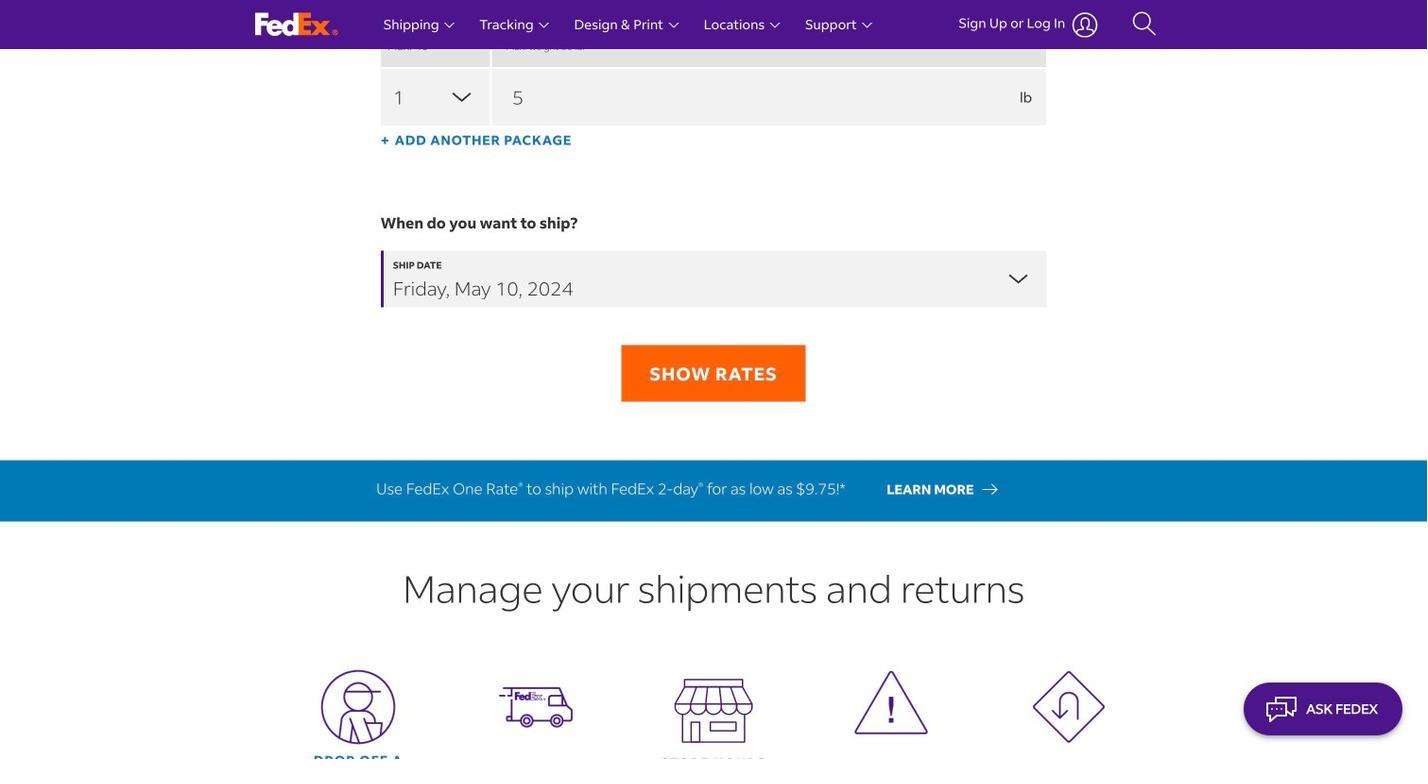 Task type: describe. For each thing, give the bounding box(es) containing it.
search image
[[1132, 10, 1157, 39]]



Task type: locate. For each thing, give the bounding box(es) containing it.
None text field
[[492, 69, 1046, 126]]

sign up or log in image
[[1072, 12, 1099, 37]]

fedex logo image
[[255, 13, 338, 36]]



